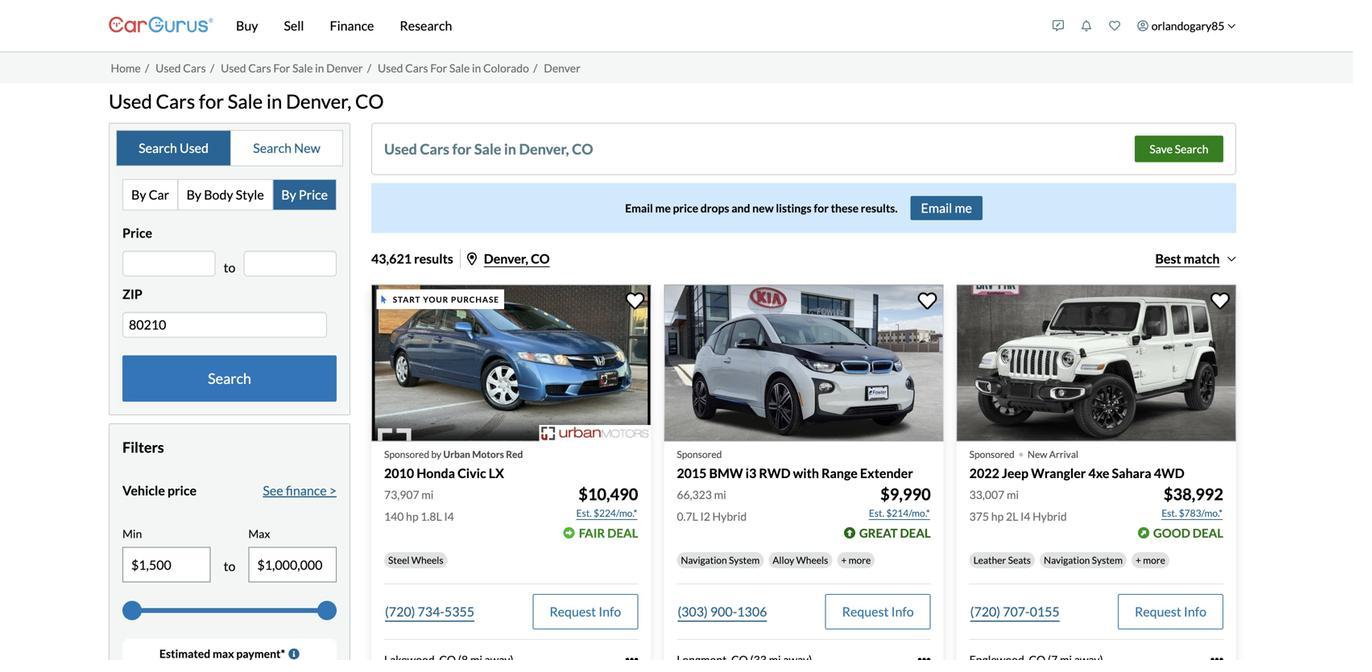 Task type: vqa. For each thing, say whether or not it's contained in the screenshot.
"FAIR DEAL"
yes



Task type: describe. For each thing, give the bounding box(es) containing it.
707-
[[1003, 604, 1030, 620]]

tab list containing by car
[[122, 179, 337, 210]]

used cars for sale in denver link
[[221, 61, 363, 75]]

(720) 707-0155 button
[[970, 594, 1061, 630]]

save search button
[[1135, 136, 1224, 162]]

sell button
[[271, 0, 317, 52]]

1 vertical spatial used cars for sale in denver, co
[[384, 140, 593, 158]]

used cars for sale in colorado link
[[378, 61, 529, 75]]

your
[[423, 295, 449, 304]]

zip
[[122, 286, 143, 302]]

(720) for ·
[[971, 604, 1001, 620]]

search new
[[253, 140, 321, 156]]

search used tab
[[117, 131, 231, 166]]

2 ellipsis h image from the left
[[918, 654, 931, 661]]

2 denver from the left
[[544, 61, 581, 75]]

finance button
[[317, 0, 387, 52]]

bmw
[[709, 466, 743, 482]]

est. $224/mo.* button
[[576, 505, 638, 522]]

1 navigation system from the left
[[681, 555, 760, 566]]

0 horizontal spatial price
[[168, 483, 197, 499]]

$9,990 est. $214/mo.*
[[869, 485, 931, 519]]

research button
[[387, 0, 465, 52]]

search button
[[122, 356, 337, 402]]

1 for from the left
[[273, 61, 290, 75]]

seats
[[1008, 555, 1031, 566]]

1.8l
[[421, 510, 442, 524]]

new inside tab
[[294, 140, 321, 156]]

filters
[[122, 439, 164, 456]]

results
[[414, 251, 453, 267]]

steel
[[388, 555, 410, 566]]

$224/mo.*
[[594, 507, 638, 519]]

by price
[[281, 187, 328, 203]]

chevron down image
[[1228, 22, 1236, 30]]

request for urban motors red
[[550, 604, 596, 620]]

email me
[[921, 200, 972, 216]]

these
[[831, 201, 859, 215]]

$9,990
[[881, 485, 931, 504]]

alloy wheels
[[773, 555, 828, 566]]

used inside tab
[[180, 140, 209, 156]]

orlandogary85 menu item
[[1129, 3, 1245, 48]]

fair
[[579, 526, 605, 540]]

denver, co button
[[467, 251, 550, 267]]

(720) 707-0155
[[971, 604, 1060, 620]]

info circle image
[[288, 649, 300, 660]]

ellipsis h image for urban motors red
[[625, 654, 638, 661]]

see finance > link
[[263, 481, 337, 501]]

66,323
[[677, 488, 712, 502]]

2 request info button from the left
[[826, 594, 931, 630]]

0 horizontal spatial co
[[355, 90, 384, 113]]

1 navigation from the left
[[681, 555, 727, 566]]

Max text field
[[249, 548, 336, 582]]

wheels for steel wheels
[[412, 555, 444, 566]]

rwd
[[759, 466, 791, 482]]

maximum slider
[[317, 602, 337, 621]]

1 to from the top
[[224, 260, 236, 275]]

Enter maximum price number field
[[244, 251, 337, 277]]

(303) 900-1306 button
[[677, 594, 768, 630]]

$214/mo.*
[[887, 507, 930, 519]]

(720) 734-5355
[[385, 604, 475, 620]]

cargurus logo homepage link image
[[109, 3, 213, 49]]

0.7l
[[677, 510, 698, 524]]

$783/mo.*
[[1179, 507, 1223, 519]]

5355
[[445, 604, 475, 620]]

hp for ·
[[992, 510, 1004, 524]]

results.
[[861, 201, 898, 215]]

see finance >
[[263, 483, 337, 499]]

great
[[859, 526, 898, 540]]

add a car review image
[[1053, 20, 1064, 31]]

jeep
[[1002, 466, 1029, 482]]

2 navigation from the left
[[1044, 555, 1090, 566]]

map marker alt image
[[467, 252, 477, 265]]

email me button
[[911, 196, 983, 220]]

search for search new
[[253, 140, 292, 156]]

2 vertical spatial for
[[814, 201, 829, 215]]

mi for ·
[[1007, 488, 1019, 502]]

2 vertical spatial denver,
[[484, 251, 528, 267]]

$38,992
[[1164, 485, 1224, 504]]

est. $214/mo.* button
[[868, 505, 931, 522]]

wheels for alloy wheels
[[796, 555, 828, 566]]

$38,992 est. $783/mo.*
[[1162, 485, 1224, 519]]

est. inside the $9,990 est. $214/mo.*
[[869, 507, 885, 519]]

start your purchase
[[393, 295, 499, 304]]

sponsored for by
[[384, 449, 429, 461]]

blue 2010 honda civic lx sedan front-wheel drive 5-speed automatic image
[[371, 285, 651, 442]]

more for 2015
[[849, 555, 871, 566]]

save
[[1150, 142, 1173, 156]]

great deal
[[859, 526, 931, 540]]

+ for ·
[[1136, 555, 1142, 566]]

request info for urban motors red
[[550, 604, 621, 620]]

request info button for urban motors red
[[533, 594, 638, 630]]

finance
[[286, 483, 327, 499]]

honda
[[417, 466, 455, 482]]

arrival
[[1050, 449, 1079, 461]]

900-
[[710, 604, 737, 620]]

info for ·
[[1184, 604, 1207, 620]]

deal for ·
[[1193, 526, 1224, 540]]

by
[[431, 449, 442, 461]]

1 vertical spatial denver,
[[519, 140, 569, 158]]

·
[[1018, 439, 1025, 468]]

1306
[[737, 604, 767, 620]]

mouse pointer image
[[381, 296, 386, 304]]

140
[[384, 510, 404, 524]]

2 request from the left
[[842, 604, 889, 620]]

search for search used
[[139, 140, 177, 156]]

email for email me price drops and new listings for these results.
[[625, 201, 653, 215]]

1 horizontal spatial for
[[452, 140, 472, 158]]

(720) for by
[[385, 604, 415, 620]]

email for email me
[[921, 200, 952, 216]]

sponsored · new arrival 2022 jeep wrangler 4xe sahara 4wd
[[970, 439, 1185, 482]]

minimum slider
[[122, 602, 142, 621]]

extender
[[860, 466, 913, 482]]

0 vertical spatial for
[[199, 90, 224, 113]]

min
[[122, 527, 142, 541]]

motors
[[472, 449, 504, 461]]

used cars link
[[156, 61, 206, 75]]

sponsored 2015 bmw i3 rwd with range extender
[[677, 449, 913, 482]]

research
[[400, 18, 452, 33]]

3 / from the left
[[367, 61, 371, 75]]

wrangler
[[1031, 466, 1086, 482]]

request info button for ·
[[1118, 594, 1224, 630]]



Task type: locate. For each thing, give the bounding box(es) containing it.
1 (720) from the left
[[385, 604, 415, 620]]

deal for urban motors red
[[608, 526, 638, 540]]

0 horizontal spatial more
[[849, 555, 871, 566]]

1 horizontal spatial request
[[842, 604, 889, 620]]

1 horizontal spatial request info button
[[826, 594, 931, 630]]

hybrid right i2
[[713, 510, 747, 524]]

0 horizontal spatial mi
[[422, 488, 434, 502]]

1 vertical spatial new
[[1028, 449, 1048, 461]]

est. for ·
[[1162, 507, 1177, 519]]

2 horizontal spatial sponsored
[[970, 449, 1015, 461]]

denver,
[[286, 90, 352, 113], [519, 140, 569, 158], [484, 251, 528, 267]]

bright white clearcoat 2022 jeep wrangler 4xe sahara 4wd suv / crossover four-wheel drive 8-speed automatic image
[[957, 285, 1237, 442]]

1 vertical spatial for
[[452, 140, 472, 158]]

me for email me
[[955, 200, 972, 216]]

hp left 2l
[[992, 510, 1004, 524]]

leather seats
[[974, 555, 1031, 566]]

(720) left the 734-
[[385, 604, 415, 620]]

ellipsis h image for ·
[[1211, 654, 1224, 661]]

menu bar
[[213, 0, 1045, 52]]

price left "drops"
[[673, 201, 699, 215]]

style
[[236, 187, 264, 203]]

denver, co
[[484, 251, 550, 267]]

search inside search button
[[208, 370, 251, 388]]

i4
[[444, 510, 454, 524], [1021, 510, 1031, 524]]

orlandogary85
[[1152, 19, 1225, 33]]

1 est. from the left
[[576, 507, 592, 519]]

1 horizontal spatial info
[[891, 604, 914, 620]]

2 info from the left
[[891, 604, 914, 620]]

1 horizontal spatial navigation system
[[1044, 555, 1123, 566]]

1 / from the left
[[145, 61, 149, 75]]

1 request info button from the left
[[533, 594, 638, 630]]

more for ·
[[1143, 555, 1166, 566]]

0 horizontal spatial + more
[[841, 555, 871, 566]]

0 horizontal spatial +
[[841, 555, 847, 566]]

3 est. from the left
[[1162, 507, 1177, 519]]

(720) 734-5355 button
[[384, 594, 475, 630]]

for down sell "popup button"
[[273, 61, 290, 75]]

i4 inside the 73,907 mi 140 hp 1.8l i4
[[444, 510, 454, 524]]

i4 for urban motors red
[[444, 510, 454, 524]]

mi down bmw
[[714, 488, 726, 502]]

deal down $783/mo.*
[[1193, 526, 1224, 540]]

/ down finance popup button
[[367, 61, 371, 75]]

to right min text box
[[224, 559, 236, 575]]

request
[[550, 604, 596, 620], [842, 604, 889, 620], [1135, 604, 1182, 620]]

1 horizontal spatial (720)
[[971, 604, 1001, 620]]

1 horizontal spatial used cars for sale in denver, co
[[384, 140, 593, 158]]

0 vertical spatial new
[[294, 140, 321, 156]]

2 request info from the left
[[842, 604, 914, 620]]

0 horizontal spatial ellipsis h image
[[625, 654, 638, 661]]

0 horizontal spatial me
[[655, 201, 671, 215]]

good
[[1154, 526, 1191, 540]]

price down by car
[[122, 225, 152, 241]]

1 horizontal spatial +
[[1136, 555, 1142, 566]]

i2
[[700, 510, 710, 524]]

vehicle
[[122, 483, 165, 499]]

0 horizontal spatial sponsored
[[384, 449, 429, 461]]

price inside tab
[[299, 187, 328, 203]]

new up by price
[[294, 140, 321, 156]]

sponsored inside sponsored 2015 bmw i3 rwd with range extender
[[677, 449, 722, 461]]

0 horizontal spatial request info
[[550, 604, 621, 620]]

mi inside 33,007 mi 375 hp 2l i4 hybrid
[[1007, 488, 1019, 502]]

1 horizontal spatial sponsored
[[677, 449, 722, 461]]

by right style
[[281, 187, 296, 203]]

request info button
[[533, 594, 638, 630], [826, 594, 931, 630], [1118, 594, 1224, 630]]

0155
[[1030, 604, 1060, 620]]

price right vehicle
[[168, 483, 197, 499]]

urban motors red image
[[539, 425, 651, 442]]

search inside search used tab
[[139, 140, 177, 156]]

request info button down fair
[[533, 594, 638, 630]]

email inside button
[[921, 200, 952, 216]]

buy
[[236, 18, 258, 33]]

375
[[970, 510, 989, 524]]

1 info from the left
[[599, 604, 621, 620]]

0 horizontal spatial request
[[550, 604, 596, 620]]

co
[[355, 90, 384, 113], [572, 140, 593, 158], [531, 251, 550, 267]]

by car tab
[[123, 180, 179, 210]]

1 horizontal spatial + more
[[1136, 555, 1166, 566]]

2 horizontal spatial request info
[[1135, 604, 1207, 620]]

email left "drops"
[[625, 201, 653, 215]]

0 vertical spatial tab list
[[116, 130, 343, 166]]

2 sponsored from the left
[[677, 449, 722, 461]]

search up style
[[253, 140, 292, 156]]

1 horizontal spatial hp
[[992, 510, 1004, 524]]

request info down fair
[[550, 604, 621, 620]]

33,007
[[970, 488, 1005, 502]]

2 by from the left
[[187, 187, 201, 203]]

sponsored inside sponsored · new arrival 2022 jeep wrangler 4xe sahara 4wd
[[970, 449, 1015, 461]]

1 horizontal spatial me
[[955, 200, 972, 216]]

0 vertical spatial to
[[224, 260, 236, 275]]

2 horizontal spatial deal
[[1193, 526, 1224, 540]]

i4 right 1.8l
[[444, 510, 454, 524]]

+ more for 2015
[[841, 555, 871, 566]]

steel wheels
[[388, 555, 444, 566]]

by for by price
[[281, 187, 296, 203]]

2 horizontal spatial by
[[281, 187, 296, 203]]

2015
[[677, 466, 707, 482]]

(303) 900-1306
[[678, 604, 767, 620]]

1 by from the left
[[131, 187, 146, 203]]

used
[[156, 61, 181, 75], [221, 61, 246, 75], [378, 61, 403, 75], [109, 90, 152, 113], [384, 140, 417, 158], [180, 140, 209, 156]]

request info down great
[[842, 604, 914, 620]]

vehicle price
[[122, 483, 197, 499]]

colorado
[[483, 61, 529, 75]]

to
[[224, 260, 236, 275], [224, 559, 236, 575]]

3 deal from the left
[[1193, 526, 1224, 540]]

good deal
[[1154, 526, 1224, 540]]

by left body
[[187, 187, 201, 203]]

email
[[921, 200, 952, 216], [625, 201, 653, 215]]

1 request from the left
[[550, 604, 596, 620]]

info down great deal
[[891, 604, 914, 620]]

search inside save search button
[[1175, 142, 1209, 156]]

search for search
[[208, 370, 251, 388]]

info
[[599, 604, 621, 620], [891, 604, 914, 620], [1184, 604, 1207, 620]]

0 horizontal spatial navigation
[[681, 555, 727, 566]]

i4 right 2l
[[1021, 510, 1031, 524]]

1 system from the left
[[729, 555, 760, 566]]

est. up fair
[[576, 507, 592, 519]]

search down zip telephone field
[[208, 370, 251, 388]]

price
[[673, 201, 699, 215], [168, 483, 197, 499]]

search inside search new tab
[[253, 140, 292, 156]]

request info down good
[[1135, 604, 1207, 620]]

0 horizontal spatial (720)
[[385, 604, 415, 620]]

sponsored for ·
[[970, 449, 1015, 461]]

by body style tab
[[179, 180, 273, 210]]

me for email me price drops and new listings for these results.
[[655, 201, 671, 215]]

1 hybrid from the left
[[713, 510, 747, 524]]

3 request info button from the left
[[1118, 594, 1224, 630]]

1 horizontal spatial new
[[1028, 449, 1048, 461]]

mi for 2015
[[714, 488, 726, 502]]

(720) left "707-"
[[971, 604, 1001, 620]]

2 system from the left
[[1092, 555, 1123, 566]]

buy button
[[223, 0, 271, 52]]

0 vertical spatial price
[[299, 187, 328, 203]]

4xe
[[1089, 466, 1110, 482]]

0 horizontal spatial email
[[625, 201, 653, 215]]

new right ·
[[1028, 449, 1048, 461]]

hp inside the 73,907 mi 140 hp 1.8l i4
[[406, 510, 419, 524]]

ZIP telephone field
[[122, 312, 327, 338]]

info down 'good deal'
[[1184, 604, 1207, 620]]

1 vertical spatial price
[[122, 225, 152, 241]]

/ right home
[[145, 61, 149, 75]]

home link
[[111, 61, 141, 75]]

info down fair deal
[[599, 604, 621, 620]]

1 horizontal spatial i4
[[1021, 510, 1031, 524]]

0 horizontal spatial by
[[131, 187, 146, 203]]

1 horizontal spatial navigation
[[1044, 555, 1090, 566]]

734-
[[418, 604, 445, 620]]

denver down finance popup button
[[326, 61, 363, 75]]

more down good
[[1143, 555, 1166, 566]]

sponsored up 2015
[[677, 449, 722, 461]]

by inside "by price" tab
[[281, 187, 296, 203]]

email right results.
[[921, 200, 952, 216]]

sell
[[284, 18, 304, 33]]

hp right 140
[[406, 510, 419, 524]]

est. for urban motors red
[[576, 507, 592, 519]]

to up zip telephone field
[[224, 260, 236, 275]]

1 deal from the left
[[608, 526, 638, 540]]

navigation system right the seats
[[1044, 555, 1123, 566]]

0 horizontal spatial request info button
[[533, 594, 638, 630]]

tab list
[[116, 130, 343, 166], [122, 179, 337, 210]]

finance
[[330, 18, 374, 33]]

3 request from the left
[[1135, 604, 1182, 620]]

1 horizontal spatial by
[[187, 187, 201, 203]]

1 wheels from the left
[[412, 555, 444, 566]]

0 horizontal spatial info
[[599, 604, 621, 620]]

2 horizontal spatial co
[[572, 140, 593, 158]]

3 sponsored from the left
[[970, 449, 1015, 461]]

hp
[[406, 510, 419, 524], [992, 510, 1004, 524]]

sahara
[[1112, 466, 1152, 482]]

request info button down good
[[1118, 594, 1224, 630]]

1 i4 from the left
[[444, 510, 454, 524]]

1 horizontal spatial ellipsis h image
[[918, 654, 931, 661]]

1 horizontal spatial wheels
[[796, 555, 828, 566]]

0 horizontal spatial for
[[273, 61, 290, 75]]

by left car
[[131, 187, 146, 203]]

navigation system down i2
[[681, 555, 760, 566]]

43,621 results
[[371, 251, 453, 267]]

Min text field
[[123, 548, 210, 582]]

3 request info from the left
[[1135, 604, 1207, 620]]

est. up great
[[869, 507, 885, 519]]

2 horizontal spatial for
[[814, 201, 829, 215]]

1 vertical spatial tab list
[[122, 179, 337, 210]]

denver right colorado
[[544, 61, 581, 75]]

save search
[[1150, 142, 1209, 156]]

ellipsis h image
[[625, 654, 638, 661], [918, 654, 931, 661], [1211, 654, 1224, 661]]

1 horizontal spatial request info
[[842, 604, 914, 620]]

1 horizontal spatial more
[[1143, 555, 1166, 566]]

0 vertical spatial used cars for sale in denver, co
[[109, 90, 384, 113]]

request for ·
[[1135, 604, 1182, 620]]

1 vertical spatial price
[[168, 483, 197, 499]]

wheels right the 'steel'
[[412, 555, 444, 566]]

more down great
[[849, 555, 871, 566]]

3 by from the left
[[281, 187, 296, 203]]

orlandogary85 button
[[1129, 3, 1245, 48]]

+ for 2015
[[841, 555, 847, 566]]

purchase
[[451, 295, 499, 304]]

2 deal from the left
[[900, 526, 931, 540]]

2 wheels from the left
[[796, 555, 828, 566]]

sponsored by urban motors red 2010 honda civic lx
[[384, 449, 523, 482]]

73,907 mi 140 hp 1.8l i4
[[384, 488, 454, 524]]

/ right "used cars" link
[[210, 61, 214, 75]]

hybrid inside 66,323 mi 0.7l i2 hybrid
[[713, 510, 747, 524]]

lx
[[489, 466, 504, 482]]

0 horizontal spatial price
[[122, 225, 152, 241]]

1 horizontal spatial deal
[[900, 526, 931, 540]]

saved cars image
[[1110, 20, 1121, 31]]

sponsored inside the sponsored by urban motors red 2010 honda civic lx
[[384, 449, 429, 461]]

1 horizontal spatial for
[[430, 61, 447, 75]]

1 horizontal spatial price
[[299, 187, 328, 203]]

1 hp from the left
[[406, 510, 419, 524]]

i4 for ·
[[1021, 510, 1031, 524]]

2 + more from the left
[[1136, 555, 1166, 566]]

tab list containing search used
[[116, 130, 343, 166]]

0 horizontal spatial denver
[[326, 61, 363, 75]]

0 horizontal spatial system
[[729, 555, 760, 566]]

by body style
[[187, 187, 264, 203]]

0 horizontal spatial est.
[[576, 507, 592, 519]]

1 horizontal spatial hybrid
[[1033, 510, 1067, 524]]

1 request info from the left
[[550, 604, 621, 620]]

est. inside $10,490 est. $224/mo.*
[[576, 507, 592, 519]]

3 ellipsis h image from the left
[[1211, 654, 1224, 661]]

mi down the jeep
[[1007, 488, 1019, 502]]

price down search new tab
[[299, 187, 328, 203]]

4 / from the left
[[533, 61, 538, 75]]

2 horizontal spatial mi
[[1007, 488, 1019, 502]]

3 info from the left
[[1184, 604, 1207, 620]]

1 mi from the left
[[422, 488, 434, 502]]

sponsored up 2022
[[970, 449, 1015, 461]]

request info
[[550, 604, 621, 620], [842, 604, 914, 620], [1135, 604, 1207, 620]]

2 to from the top
[[224, 559, 236, 575]]

by for by body style
[[187, 187, 201, 203]]

est. up good
[[1162, 507, 1177, 519]]

2 mi from the left
[[714, 488, 726, 502]]

1 ellipsis h image from the left
[[625, 654, 638, 661]]

user icon image
[[1138, 20, 1149, 31]]

1 + more from the left
[[841, 555, 871, 566]]

cargurus logo homepage link link
[[109, 3, 213, 49]]

request info button down great
[[826, 594, 931, 630]]

0 vertical spatial price
[[673, 201, 699, 215]]

sponsored up 2010
[[384, 449, 429, 461]]

$10,490 est. $224/mo.*
[[576, 485, 638, 519]]

0 horizontal spatial deal
[[608, 526, 638, 540]]

0 horizontal spatial hybrid
[[713, 510, 747, 524]]

new inside sponsored · new arrival 2022 jeep wrangler 4xe sahara 4wd
[[1028, 449, 1048, 461]]

2 for from the left
[[430, 61, 447, 75]]

me inside button
[[955, 200, 972, 216]]

2 hybrid from the left
[[1033, 510, 1067, 524]]

2 vertical spatial co
[[531, 251, 550, 267]]

1 denver from the left
[[326, 61, 363, 75]]

civic
[[458, 466, 486, 482]]

by
[[131, 187, 146, 203], [187, 187, 201, 203], [281, 187, 296, 203]]

hybrid
[[713, 510, 747, 524], [1033, 510, 1067, 524]]

1 + from the left
[[841, 555, 847, 566]]

hybrid inside 33,007 mi 375 hp 2l i4 hybrid
[[1033, 510, 1067, 524]]

(720)
[[385, 604, 415, 620], [971, 604, 1001, 620]]

2l
[[1006, 510, 1019, 524]]

body
[[204, 187, 233, 203]]

hp inside 33,007 mi 375 hp 2l i4 hybrid
[[992, 510, 1004, 524]]

2 horizontal spatial request info button
[[1118, 594, 1224, 630]]

alloy
[[773, 555, 795, 566]]

0 horizontal spatial used cars for sale in denver, co
[[109, 90, 384, 113]]

request info for ·
[[1135, 604, 1207, 620]]

0 vertical spatial denver,
[[286, 90, 352, 113]]

2 i4 from the left
[[1021, 510, 1031, 524]]

mi up 1.8l
[[422, 488, 434, 502]]

deal
[[608, 526, 638, 540], [900, 526, 931, 540], [1193, 526, 1224, 540]]

home
[[111, 61, 141, 75]]

0 horizontal spatial for
[[199, 90, 224, 113]]

mi inside the 73,907 mi 140 hp 1.8l i4
[[422, 488, 434, 502]]

1 horizontal spatial price
[[673, 201, 699, 215]]

1 horizontal spatial system
[[1092, 555, 1123, 566]]

open notifications image
[[1081, 20, 1093, 31]]

car
[[149, 187, 169, 203]]

2 hp from the left
[[992, 510, 1004, 524]]

capparis white w/bmw i frozen blue accent 2015 bmw i3 rwd with range extender wagon rear-wheel drive automatic image
[[664, 285, 944, 442]]

menu bar containing buy
[[213, 0, 1045, 52]]

for down research dropdown button
[[430, 61, 447, 75]]

2 navigation system from the left
[[1044, 555, 1123, 566]]

2 + from the left
[[1136, 555, 1142, 566]]

Price number field
[[122, 251, 216, 277]]

73,907
[[384, 488, 419, 502]]

drops
[[701, 201, 729, 215]]

2010
[[384, 466, 414, 482]]

est. $783/mo.* button
[[1161, 505, 1224, 522]]

home / used cars / used cars for sale in denver / used cars for sale in colorado / denver
[[111, 61, 581, 75]]

navigation right the seats
[[1044, 555, 1090, 566]]

sponsored for 2015
[[677, 449, 722, 461]]

by for by car
[[131, 187, 146, 203]]

search up car
[[139, 140, 177, 156]]

navigation down i2
[[681, 555, 727, 566]]

info for urban motors red
[[599, 604, 621, 620]]

by inside by car tab
[[131, 187, 146, 203]]

mi inside 66,323 mi 0.7l i2 hybrid
[[714, 488, 726, 502]]

1 vertical spatial to
[[224, 559, 236, 575]]

+ more down great
[[841, 555, 871, 566]]

0 horizontal spatial wheels
[[412, 555, 444, 566]]

1 horizontal spatial email
[[921, 200, 952, 216]]

orlandogary85 menu
[[1045, 3, 1245, 48]]

1 horizontal spatial co
[[531, 251, 550, 267]]

search used
[[139, 140, 209, 156]]

1 vertical spatial co
[[572, 140, 593, 158]]

by price tab
[[273, 180, 336, 210]]

3 mi from the left
[[1007, 488, 1019, 502]]

hybrid right 2l
[[1033, 510, 1067, 524]]

and
[[732, 201, 750, 215]]

1 sponsored from the left
[[384, 449, 429, 461]]

wheels right alloy
[[796, 555, 828, 566]]

2 est. from the left
[[869, 507, 885, 519]]

0 horizontal spatial i4
[[444, 510, 454, 524]]

search new tab
[[231, 131, 342, 166]]

2 / from the left
[[210, 61, 214, 75]]

with
[[793, 466, 819, 482]]

in
[[315, 61, 324, 75], [472, 61, 481, 75], [267, 90, 282, 113], [504, 140, 516, 158]]

1 more from the left
[[849, 555, 871, 566]]

mi for by
[[422, 488, 434, 502]]

2 more from the left
[[1143, 555, 1166, 566]]

2 horizontal spatial request
[[1135, 604, 1182, 620]]

0 horizontal spatial new
[[294, 140, 321, 156]]

1 horizontal spatial denver
[[544, 61, 581, 75]]

i4 inside 33,007 mi 375 hp 2l i4 hybrid
[[1021, 510, 1031, 524]]

2 (720) from the left
[[971, 604, 1001, 620]]

hp for by
[[406, 510, 419, 524]]

range
[[822, 466, 858, 482]]

search right save
[[1175, 142, 1209, 156]]

0 horizontal spatial navigation system
[[681, 555, 760, 566]]

2 horizontal spatial ellipsis h image
[[1211, 654, 1224, 661]]

2 horizontal spatial est.
[[1162, 507, 1177, 519]]

deal down $214/mo.*
[[900, 526, 931, 540]]

start
[[393, 295, 421, 304]]

est. inside $38,992 est. $783/mo.*
[[1162, 507, 1177, 519]]

search
[[139, 140, 177, 156], [253, 140, 292, 156], [1175, 142, 1209, 156], [208, 370, 251, 388]]

i3
[[746, 466, 757, 482]]

33,007 mi 375 hp 2l i4 hybrid
[[970, 488, 1067, 524]]

0 horizontal spatial hp
[[406, 510, 419, 524]]

2 horizontal spatial info
[[1184, 604, 1207, 620]]

by inside by body style tab
[[187, 187, 201, 203]]

fair deal
[[579, 526, 638, 540]]

+ more for ·
[[1136, 555, 1166, 566]]

1 horizontal spatial mi
[[714, 488, 726, 502]]

/ right colorado
[[533, 61, 538, 75]]

0 vertical spatial co
[[355, 90, 384, 113]]

+
[[841, 555, 847, 566], [1136, 555, 1142, 566]]

1 horizontal spatial est.
[[869, 507, 885, 519]]

+ more down good
[[1136, 555, 1166, 566]]

deal down $224/mo.*
[[608, 526, 638, 540]]



